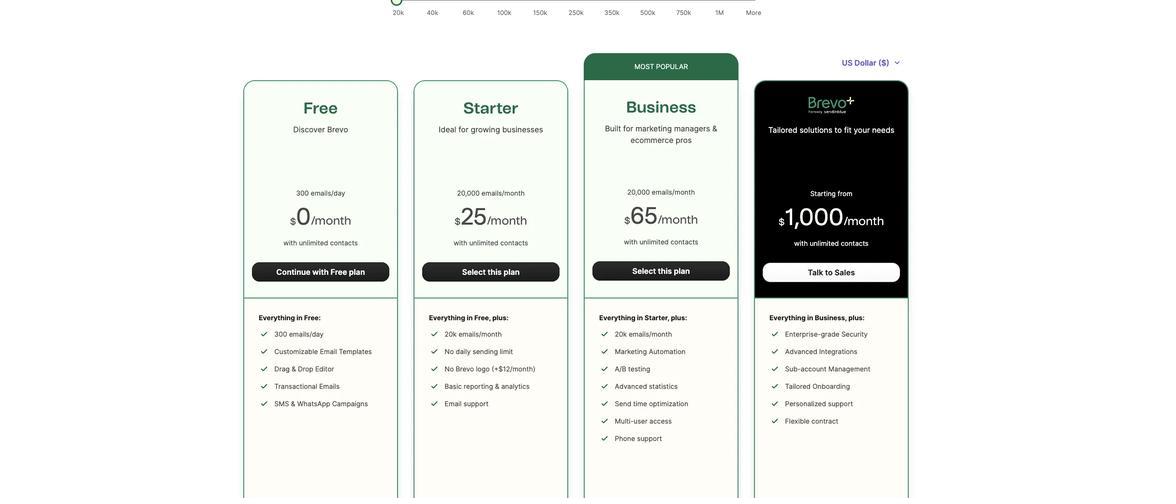 Task type: vqa. For each thing, say whether or not it's contained in the screenshot.
the leftmost AND
no



Task type: locate. For each thing, give the bounding box(es) containing it.
$ 65 / month
[[625, 202, 698, 230]]

this up "free,"
[[488, 268, 502, 277]]

advanced
[[786, 348, 818, 356], [615, 383, 647, 391]]

1 emails/month from the left
[[459, 331, 502, 339]]

month down from
[[848, 214, 885, 228]]

0 horizontal spatial select this plan button
[[422, 263, 560, 282]]

logo
[[476, 365, 490, 374]]

20k emails/month down everything in free, plus:
[[445, 331, 502, 339]]

in for 65
[[637, 314, 643, 322]]

select this plan button
[[593, 262, 730, 281], [422, 263, 560, 282]]

20k left the 40k
[[393, 9, 404, 16]]

150k
[[533, 9, 547, 16]]

0 horizontal spatial advanced
[[615, 383, 647, 391]]

1 vertical spatial no
[[445, 365, 454, 374]]

300 for 300 emails / day
[[296, 189, 309, 197]]

4 in from the left
[[808, 314, 814, 322]]

contacts down the $ 25 / month at the left top of page
[[501, 239, 528, 247]]

1 vertical spatial to
[[826, 268, 833, 278]]

1 vertical spatial tailored
[[786, 383, 811, 391]]

in up enterprise-
[[808, 314, 814, 322]]

for right built
[[624, 124, 634, 134]]

tailored for tailored onboarding
[[786, 383, 811, 391]]

& right "sms"
[[291, 400, 295, 408]]

$ inside $ 65 / month
[[625, 216, 630, 226]]

select this plan button for 25
[[422, 263, 560, 282]]

emails left day
[[311, 189, 331, 197]]

20k for 65
[[615, 331, 627, 339]]

everything
[[259, 314, 295, 322], [429, 314, 465, 322], [600, 314, 636, 322], [770, 314, 806, 322]]

brevo down daily at the left bottom
[[456, 365, 474, 374]]

1 horizontal spatial select this plan button
[[593, 262, 730, 281]]

reporting
[[464, 383, 493, 391]]

month inside $ 0 / month
[[315, 214, 351, 228]]

with unlimited contacts down $ 65 / month
[[624, 238, 699, 246]]

your
[[854, 125, 870, 135]]

select this plan up starter,
[[633, 267, 690, 276]]

no
[[445, 348, 454, 356], [445, 365, 454, 374]]

to left fit
[[835, 125, 842, 135]]

multi-
[[615, 418, 634, 426]]

analytics
[[502, 383, 530, 391]]

sms
[[275, 400, 289, 408]]

4 everything from the left
[[770, 314, 806, 322]]

in for 25
[[467, 314, 473, 322]]

contacts down $ 65 / month
[[671, 238, 699, 246]]

sub-
[[786, 365, 801, 374]]

contacts
[[671, 238, 699, 246], [330, 239, 358, 247], [501, 239, 528, 247], [841, 240, 869, 248]]

1 in from the left
[[297, 314, 303, 322]]

this
[[658, 267, 672, 276], [488, 268, 502, 277]]

0 horizontal spatial 300
[[275, 331, 287, 339]]

1 horizontal spatial emails
[[482, 189, 502, 197]]

0 horizontal spatial plus:
[[493, 314, 509, 322]]

testing
[[629, 365, 651, 374]]

integrations
[[820, 348, 858, 356]]

built for marketing managers & ecommerce pros
[[605, 124, 718, 145]]

to right talk
[[826, 268, 833, 278]]

2 horizontal spatial plan
[[674, 267, 690, 276]]

statistics
[[649, 383, 678, 391]]

1 horizontal spatial select this plan
[[633, 267, 690, 276]]

basic reporting & analytics
[[445, 383, 530, 391]]

to
[[835, 125, 842, 135], [826, 268, 833, 278]]

contacts up free
[[330, 239, 358, 247]]

personalized support
[[786, 400, 853, 408]]

2 horizontal spatial plus:
[[849, 314, 865, 322]]

email down basic
[[445, 400, 462, 408]]

2 everything from the left
[[429, 314, 465, 322]]

unlimited down $ 0 / month
[[299, 239, 328, 247]]

1 vertical spatial email
[[445, 400, 462, 408]]

2 20k emails/month from the left
[[615, 331, 672, 339]]

$ inside $ 0 / month
[[290, 217, 296, 227]]

free
[[304, 99, 338, 118]]

month for 25
[[491, 214, 527, 228]]

1 horizontal spatial email
[[445, 400, 462, 408]]

3 plus: from the left
[[849, 314, 865, 322]]

0 vertical spatial 300
[[296, 189, 309, 197]]

40k
[[427, 9, 438, 16]]

select this plan button up "free,"
[[422, 263, 560, 282]]

300 for 300 emails/day
[[275, 331, 287, 339]]

month inside the $ 25 / month
[[491, 214, 527, 228]]

1 horizontal spatial advanced
[[786, 348, 818, 356]]

20,000 for 25
[[457, 189, 480, 197]]

slider
[[391, 0, 403, 6]]

300 emails / day
[[296, 189, 345, 197]]

with down 65
[[624, 238, 638, 246]]

security
[[842, 331, 868, 339]]

0 horizontal spatial emails
[[311, 189, 331, 197]]

20,000 up 25
[[457, 189, 480, 197]]

1 horizontal spatial 20,000 emails / month
[[628, 188, 695, 196]]

support down the reporting
[[464, 400, 489, 408]]

plus:
[[493, 314, 509, 322], [671, 314, 687, 322], [849, 314, 865, 322]]

0 vertical spatial tailored
[[769, 125, 798, 135]]

month for 65
[[662, 213, 698, 227]]

$
[[625, 216, 630, 226], [290, 217, 296, 227], [455, 217, 461, 227], [779, 217, 785, 228]]

select this plan button up starter,
[[593, 262, 730, 281]]

tailored left solutions
[[769, 125, 798, 135]]

send time optimization
[[615, 400, 689, 408]]

emails for 65
[[652, 188, 673, 196]]

0 vertical spatial no
[[445, 348, 454, 356]]

needs
[[873, 125, 895, 135]]

with for 1,000
[[795, 240, 808, 248]]

phone
[[615, 435, 635, 443]]

daily
[[456, 348, 471, 356]]

3 everything from the left
[[600, 314, 636, 322]]

no brevo logo (+$12 /month )
[[445, 365, 536, 374]]

0 horizontal spatial 20,000 emails / month
[[457, 189, 525, 197]]

email up editor
[[320, 348, 337, 356]]

limit
[[500, 348, 513, 356]]

$ inside the $ 25 / month
[[455, 217, 461, 227]]

250k
[[569, 9, 584, 16]]

25
[[461, 203, 487, 231]]

brevo down 'free'
[[327, 125, 348, 135]]

advanced down a/b testing
[[615, 383, 647, 391]]

emails up $ 65 / month
[[652, 188, 673, 196]]

month inside $ 65 / month
[[662, 213, 698, 227]]

20,000
[[628, 188, 650, 196], [457, 189, 480, 197]]

marketing
[[615, 348, 647, 356]]

month down day
[[315, 214, 351, 228]]

0 vertical spatial brevo
[[327, 125, 348, 135]]

with unlimited contacts
[[624, 238, 699, 246], [284, 239, 358, 247], [454, 239, 528, 247], [795, 240, 869, 248]]

ideal
[[439, 125, 457, 135]]

unlimited down "$ 1,000 / month"
[[810, 240, 839, 248]]

with unlimited contacts down "$ 1,000 / month"
[[795, 240, 869, 248]]

free,
[[475, 314, 491, 322]]

/ inside the $ 25 / month
[[487, 214, 491, 228]]

emails/month up marketing automation
[[629, 331, 672, 339]]

1 vertical spatial brevo
[[456, 365, 474, 374]]

tailored down the sub-
[[786, 383, 811, 391]]

emails
[[652, 188, 673, 196], [311, 189, 331, 197], [482, 189, 502, 197]]

1 horizontal spatial plus:
[[671, 314, 687, 322]]

with up continue
[[284, 239, 297, 247]]

in left starter,
[[637, 314, 643, 322]]

contacts up sales
[[841, 240, 869, 248]]

2 horizontal spatial support
[[828, 400, 853, 408]]

advanced down enterprise-
[[786, 348, 818, 356]]

0 horizontal spatial plan
[[349, 268, 365, 277]]

support down "multi-user access"
[[637, 435, 662, 443]]

no left daily at the left bottom
[[445, 348, 454, 356]]

with down 25
[[454, 239, 468, 247]]

unlimited
[[640, 238, 669, 246], [299, 239, 328, 247], [469, 239, 499, 247], [810, 240, 839, 248]]

advanced for advanced integrations
[[786, 348, 818, 356]]

3 in from the left
[[637, 314, 643, 322]]

0 horizontal spatial emails/month
[[459, 331, 502, 339]]

unlimited for 1,000
[[810, 240, 839, 248]]

for right ideal
[[459, 125, 469, 135]]

month inside "$ 1,000 / month"
[[848, 214, 885, 228]]

with unlimited contacts for 1,000
[[795, 240, 869, 248]]

0 vertical spatial to
[[835, 125, 842, 135]]

20,000 emails / month
[[628, 188, 695, 196], [457, 189, 525, 197]]

65
[[630, 202, 658, 230]]

contract
[[812, 418, 839, 426]]

0 horizontal spatial support
[[464, 400, 489, 408]]

for for 25
[[459, 125, 469, 135]]

20,000 emails / month for 65
[[628, 188, 695, 196]]

flexible
[[786, 418, 810, 426]]

email support
[[445, 400, 489, 408]]

unlimited for 0
[[299, 239, 328, 247]]

20k up daily at the left bottom
[[445, 331, 457, 339]]

month right 65
[[662, 213, 698, 227]]

0 horizontal spatial this
[[488, 268, 502, 277]]

0 vertical spatial advanced
[[786, 348, 818, 356]]

this up starter,
[[658, 267, 672, 276]]

750k
[[677, 9, 691, 16]]

1 horizontal spatial this
[[658, 267, 672, 276]]

/ inside "$ 1,000 / month"
[[844, 214, 848, 228]]

20,000 emails / month up the $ 25 / month at the left top of page
[[457, 189, 525, 197]]

this for 25
[[488, 268, 502, 277]]

user
[[634, 418, 648, 426]]

20,000 emails / month up $ 65 / month
[[628, 188, 695, 196]]

0 horizontal spatial 20,000
[[457, 189, 480, 197]]

1 horizontal spatial 300
[[296, 189, 309, 197]]

everything for 25
[[429, 314, 465, 322]]

1 horizontal spatial plan
[[504, 268, 520, 277]]

no for no brevo logo (+$12 /month )
[[445, 365, 454, 374]]

1 vertical spatial advanced
[[615, 383, 647, 391]]

plus: right starter,
[[671, 314, 687, 322]]

a/b
[[615, 365, 627, 374]]

select up everything in free, plus:
[[462, 268, 486, 277]]

brevo
[[327, 125, 348, 135], [456, 365, 474, 374]]

2 plus: from the left
[[671, 314, 687, 322]]

0 horizontal spatial 20k
[[393, 9, 404, 16]]

1 plus: from the left
[[493, 314, 509, 322]]

popular
[[656, 62, 688, 71]]

2 horizontal spatial emails
[[652, 188, 673, 196]]

& right managers
[[713, 124, 718, 134]]

1 horizontal spatial for
[[624, 124, 634, 134]]

unlimited down the $ 25 / month at the left top of page
[[469, 239, 499, 247]]

$ inside "$ 1,000 / month"
[[779, 217, 785, 228]]

everything left "free,"
[[429, 314, 465, 322]]

everything in free:
[[259, 314, 321, 322]]

1 horizontal spatial brevo
[[456, 365, 474, 374]]

ecommerce
[[631, 135, 674, 145]]

starting from
[[811, 190, 853, 198]]

for for 65
[[624, 124, 634, 134]]

300 down everything in free:
[[275, 331, 287, 339]]

plan for 25
[[504, 268, 520, 277]]

1,000
[[785, 203, 844, 231]]

with unlimited contacts down $ 0 / month
[[284, 239, 358, 247]]

everything for 0
[[259, 314, 295, 322]]

with left free
[[313, 268, 329, 277]]

1 horizontal spatial 20k emails/month
[[615, 331, 672, 339]]

20,000 for 65
[[628, 188, 650, 196]]

plus: for 1,000
[[849, 314, 865, 322]]

continue with free plan
[[276, 268, 365, 277]]

select this plan up "free,"
[[462, 268, 520, 277]]

20,000 up 65
[[628, 188, 650, 196]]

300 up 0
[[296, 189, 309, 197]]

sales
[[835, 268, 855, 278]]

emails/month for 65
[[629, 331, 672, 339]]

0 horizontal spatial select
[[462, 268, 486, 277]]

1 no from the top
[[445, 348, 454, 356]]

1 horizontal spatial 20k
[[445, 331, 457, 339]]

most popular
[[635, 62, 688, 71]]

0 vertical spatial email
[[320, 348, 337, 356]]

0 horizontal spatial select this plan
[[462, 268, 520, 277]]

in
[[297, 314, 303, 322], [467, 314, 473, 322], [637, 314, 643, 322], [808, 314, 814, 322]]

plus: up security
[[849, 314, 865, 322]]

1 vertical spatial 300
[[275, 331, 287, 339]]

select up everything in starter, plus:
[[633, 267, 656, 276]]

0 horizontal spatial to
[[826, 268, 833, 278]]

for inside built for marketing managers & ecommerce pros
[[624, 124, 634, 134]]

2 in from the left
[[467, 314, 473, 322]]

$ for 25
[[455, 217, 461, 227]]

support for 1,000
[[828, 400, 853, 408]]

1 everything from the left
[[259, 314, 295, 322]]

month up $ 65 / month
[[675, 188, 695, 196]]

&
[[713, 124, 718, 134], [292, 365, 296, 374], [495, 383, 500, 391], [291, 400, 295, 408]]

in left free:
[[297, 314, 303, 322]]

1 horizontal spatial emails/month
[[629, 331, 672, 339]]

everything up 'marketing'
[[600, 314, 636, 322]]

2 no from the top
[[445, 365, 454, 374]]

in for 0
[[297, 314, 303, 322]]

20k up 'marketing'
[[615, 331, 627, 339]]

with for 65
[[624, 238, 638, 246]]

everything up enterprise-
[[770, 314, 806, 322]]

emails/month
[[459, 331, 502, 339], [629, 331, 672, 339]]

1 horizontal spatial select
[[633, 267, 656, 276]]

0 horizontal spatial brevo
[[327, 125, 348, 135]]

email
[[320, 348, 337, 356], [445, 400, 462, 408]]

emails/month for 25
[[459, 331, 502, 339]]

$ 25 / month
[[455, 203, 527, 231]]

grade
[[821, 331, 840, 339]]

in left "free,"
[[467, 314, 473, 322]]

everything for 65
[[600, 314, 636, 322]]

unlimited down $ 65 / month
[[640, 238, 669, 246]]

everything up 300 emails/day
[[259, 314, 295, 322]]

with down 1,000
[[795, 240, 808, 248]]

plus: right "free,"
[[493, 314, 509, 322]]

multi-user access
[[615, 418, 672, 426]]

no up basic
[[445, 365, 454, 374]]

with unlimited contacts down the $ 25 / month at the left top of page
[[454, 239, 528, 247]]

emails up the $ 25 / month at the left top of page
[[482, 189, 502, 197]]

20k emails/month down everything in starter, plus:
[[615, 331, 672, 339]]

$ for 65
[[625, 216, 630, 226]]

drop
[[298, 365, 313, 374]]

with unlimited contacts for 25
[[454, 239, 528, 247]]

in for 1,000
[[808, 314, 814, 322]]

0 horizontal spatial for
[[459, 125, 469, 135]]

support down "onboarding"
[[828, 400, 853, 408]]

businesses
[[502, 125, 543, 135]]

1 20k emails/month from the left
[[445, 331, 502, 339]]

emails/month down "free,"
[[459, 331, 502, 339]]

month right 25
[[491, 214, 527, 228]]

2 emails/month from the left
[[629, 331, 672, 339]]

2 horizontal spatial 20k
[[615, 331, 627, 339]]

1 horizontal spatial 20,000
[[628, 188, 650, 196]]

0 horizontal spatial 20k emails/month
[[445, 331, 502, 339]]

sending
[[473, 348, 498, 356]]



Task type: describe. For each thing, give the bounding box(es) containing it.
growing
[[471, 125, 500, 135]]

editor
[[315, 365, 334, 374]]

time
[[634, 400, 647, 408]]

unlimited for 25
[[469, 239, 499, 247]]

templates
[[339, 348, 372, 356]]

flexible contract
[[786, 418, 839, 426]]

brevo for no
[[456, 365, 474, 374]]

starting
[[811, 190, 836, 198]]

select for 65
[[633, 267, 656, 276]]

350k
[[605, 9, 620, 16]]

free
[[331, 268, 347, 277]]

marketing automation
[[615, 348, 686, 356]]

month up the $ 25 / month at the left top of page
[[505, 189, 525, 197]]

with for 25
[[454, 239, 468, 247]]

a/b testing
[[615, 365, 651, 374]]

plus: for 65
[[671, 314, 687, 322]]

0
[[296, 203, 311, 231]]

plan for 65
[[674, 267, 690, 276]]

talk to sales
[[808, 268, 855, 278]]

with inside button
[[313, 268, 329, 277]]

drag & drop editor
[[275, 365, 334, 374]]

& down (+$12
[[495, 383, 500, 391]]

continue
[[276, 268, 311, 277]]

advanced integrations
[[786, 348, 858, 356]]

select this plan for 65
[[633, 267, 690, 276]]

starter,
[[645, 314, 670, 322]]

(+$12
[[492, 365, 510, 374]]

phone support
[[615, 435, 662, 443]]

select this plan button for 65
[[593, 262, 730, 281]]

built
[[605, 124, 621, 134]]

sms & whatsapp campaigns
[[275, 400, 368, 408]]

with for 0
[[284, 239, 297, 247]]

no for no daily sending limit
[[445, 348, 454, 356]]

managers
[[674, 124, 711, 134]]

20k for 25
[[445, 331, 457, 339]]

plus: for 25
[[493, 314, 509, 322]]

advanced statistics
[[615, 383, 678, 391]]

100k
[[497, 9, 512, 16]]

talk to sales button
[[763, 263, 901, 283]]

this for 65
[[658, 267, 672, 276]]

discover
[[293, 125, 325, 135]]

optimization
[[649, 400, 689, 408]]

20k emails/month for 65
[[615, 331, 672, 339]]

$ 1,000 / month
[[779, 203, 885, 231]]

$ for 0
[[290, 217, 296, 227]]

/ inside $ 65 / month
[[658, 213, 662, 227]]

($)
[[879, 58, 890, 68]]

contacts for 1,000
[[841, 240, 869, 248]]

sub-account management
[[786, 365, 871, 374]]

& inside built for marketing managers & ecommerce pros
[[713, 124, 718, 134]]

support for 25
[[464, 400, 489, 408]]

)
[[533, 365, 536, 374]]

advanced for advanced statistics
[[615, 383, 647, 391]]

month for 0
[[315, 214, 351, 228]]

management
[[829, 365, 871, 374]]

500k
[[641, 9, 656, 16]]

fit
[[845, 125, 852, 135]]

starter
[[464, 99, 519, 118]]

personalized
[[786, 400, 827, 408]]

marketing
[[636, 124, 672, 134]]

1 horizontal spatial support
[[637, 435, 662, 443]]

emails for 25
[[482, 189, 502, 197]]

60k
[[463, 9, 474, 16]]

300 emails/day
[[275, 331, 324, 339]]

& right drag
[[292, 365, 296, 374]]

account
[[801, 365, 827, 374]]

everything in free, plus:
[[429, 314, 509, 322]]

enterprise-
[[786, 331, 821, 339]]

onboarding
[[813, 383, 850, 391]]

emails
[[319, 383, 340, 391]]

select this plan for 25
[[462, 268, 520, 277]]

tailored for tailored solutions to fit your needs
[[769, 125, 798, 135]]

tailored onboarding
[[786, 383, 850, 391]]

everything in starter, plus:
[[600, 314, 687, 322]]

basic
[[445, 383, 462, 391]]

business,
[[815, 314, 847, 322]]

automation
[[649, 348, 686, 356]]

from
[[838, 190, 853, 198]]

more
[[746, 9, 762, 16]]

20k emails/month for 25
[[445, 331, 502, 339]]

ideal for growing businesses
[[439, 125, 543, 135]]

free:
[[304, 314, 321, 322]]

$ for 1,000
[[779, 217, 785, 228]]

customizable
[[275, 348, 318, 356]]

contacts for 25
[[501, 239, 528, 247]]

us dollar ($)
[[842, 58, 890, 68]]

transactional
[[275, 383, 317, 391]]

contacts for 65
[[671, 238, 699, 246]]

0 horizontal spatial email
[[320, 348, 337, 356]]

select for 25
[[462, 268, 486, 277]]

emails for 0
[[311, 189, 331, 197]]

brevo for discover
[[327, 125, 348, 135]]

$ 0 / month
[[290, 203, 351, 231]]

1m
[[716, 9, 724, 16]]

month for 1,000
[[848, 214, 885, 228]]

solutions
[[800, 125, 833, 135]]

/ inside $ 0 / month
[[311, 214, 315, 228]]

to inside button
[[826, 268, 833, 278]]

drag
[[275, 365, 290, 374]]

whatsapp
[[297, 400, 330, 408]]

business
[[627, 98, 696, 117]]

with unlimited contacts for 0
[[284, 239, 358, 247]]

20,000 emails / month for 25
[[457, 189, 525, 197]]

unlimited for 65
[[640, 238, 669, 246]]

day
[[334, 189, 345, 197]]

continue with free plan button
[[252, 263, 390, 282]]

pros
[[676, 135, 692, 145]]

us dollar ($) button
[[835, 53, 909, 73]]

transactional emails
[[275, 383, 340, 391]]

discover brevo
[[293, 125, 348, 135]]

/month
[[510, 365, 533, 374]]

campaigns
[[332, 400, 368, 408]]

access
[[650, 418, 672, 426]]

with unlimited contacts for 65
[[624, 238, 699, 246]]

everything for 1,000
[[770, 314, 806, 322]]

tailored solutions to fit your needs
[[769, 125, 895, 135]]

contacts for 0
[[330, 239, 358, 247]]

1 horizontal spatial to
[[835, 125, 842, 135]]



